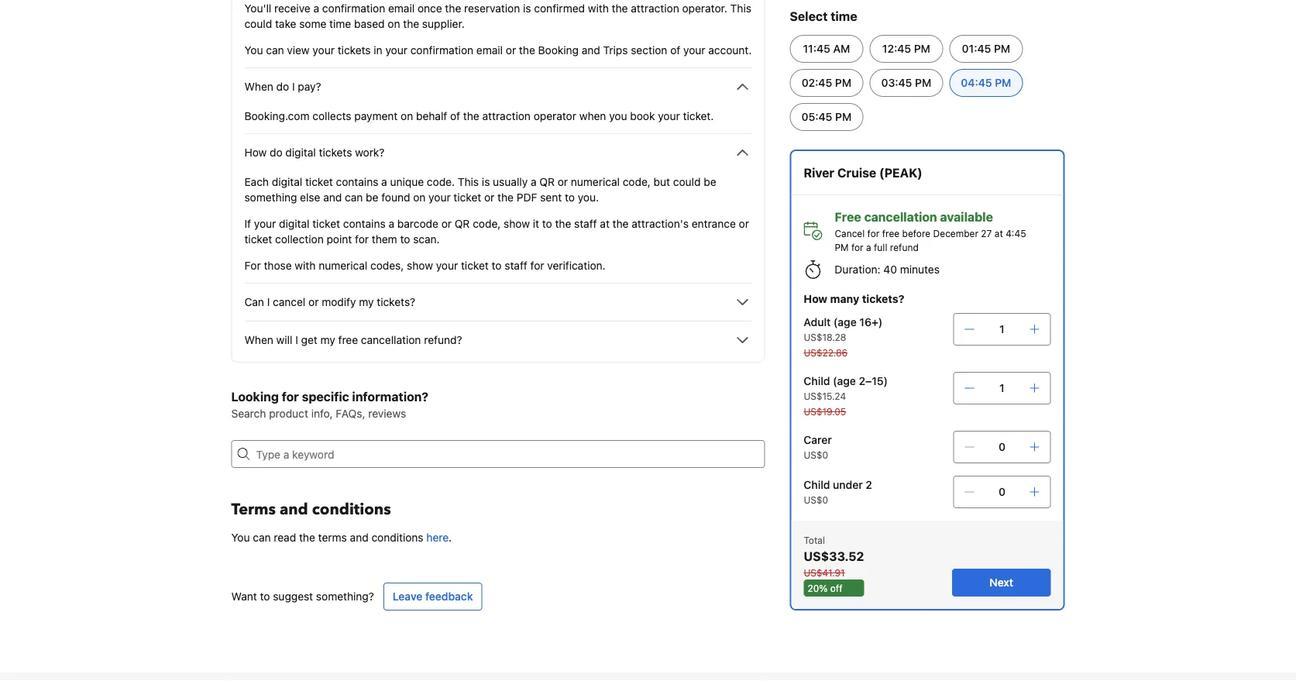 Task type: locate. For each thing, give the bounding box(es) containing it.
0 vertical spatial free
[[882, 228, 900, 239]]

a up the them
[[389, 217, 394, 230]]

child inside child under 2 us$0
[[804, 478, 830, 491]]

0 vertical spatial when
[[244, 80, 273, 93]]

tickets? down the codes,
[[377, 296, 415, 308]]

will
[[276, 334, 292, 346]]

confirmation up based
[[322, 2, 385, 15]]

the left attraction's at the top
[[613, 217, 629, 230]]

my right get
[[320, 334, 335, 346]]

receive
[[274, 2, 311, 15]]

confirmation down supplier.
[[410, 44, 474, 57]]

us$0 inside child under 2 us$0
[[804, 494, 828, 505]]

my
[[359, 296, 374, 308], [320, 334, 335, 346]]

free cancellation available cancel for free before december 27 at 4:45 pm for a full refund
[[835, 210, 1026, 253]]

free for will
[[338, 334, 358, 346]]

could down you'll
[[244, 17, 272, 30]]

your right view
[[313, 44, 335, 57]]

with right confirmed at left top
[[588, 2, 609, 15]]

1 horizontal spatial code,
[[623, 175, 651, 188]]

how
[[244, 146, 267, 159], [804, 292, 828, 305]]

04:45
[[961, 76, 992, 89]]

1 0 from the top
[[999, 440, 1006, 453]]

1 vertical spatial of
[[450, 110, 460, 122]]

1 vertical spatial digital
[[272, 175, 302, 188]]

contains down the work?
[[336, 175, 378, 188]]

0 vertical spatial email
[[388, 2, 415, 15]]

0
[[999, 440, 1006, 453], [999, 485, 1006, 498]]

1 horizontal spatial cancellation
[[864, 210, 937, 224]]

with down 'collection'
[[295, 259, 316, 272]]

barcode
[[397, 217, 438, 230]]

0 vertical spatial how
[[244, 146, 267, 159]]

i right the can
[[267, 296, 270, 308]]

before
[[902, 228, 931, 239]]

can i cancel or modify my tickets? button
[[244, 293, 752, 311]]

code, down each digital ticket contains a unique code. this is usually a qr or numerical code, but could be something else and can be found on your ticket or the pdf sent to you.
[[473, 217, 501, 230]]

you
[[609, 110, 627, 122]]

1 vertical spatial is
[[482, 175, 490, 188]]

found
[[381, 191, 410, 204]]

2 vertical spatial i
[[295, 334, 298, 346]]

be left found
[[366, 191, 378, 204]]

1 vertical spatial (age
[[833, 375, 856, 387]]

at
[[600, 217, 610, 230], [995, 228, 1003, 239]]

1 horizontal spatial with
[[588, 2, 609, 15]]

your left account.
[[683, 44, 706, 57]]

select
[[790, 9, 828, 24]]

a inside you'll receive a confirmation email once the reservation is confirmed with the attraction operator. this could take some time based on the supplier.
[[313, 2, 319, 15]]

1 vertical spatial with
[[295, 259, 316, 272]]

child for child under 2
[[804, 478, 830, 491]]

2 (age from the top
[[833, 375, 856, 387]]

for up product
[[282, 389, 299, 404]]

child left under
[[804, 478, 830, 491]]

pm for 12:45 pm
[[914, 42, 931, 55]]

digital up something in the top of the page
[[272, 175, 302, 188]]

is inside you'll receive a confirmation email once the reservation is confirmed with the attraction operator. this could take some time based on the supplier.
[[523, 2, 531, 15]]

is inside each digital ticket contains a unique code. this is usually a qr or numerical code, but could be something else and can be found on your ticket or the pdf sent to you.
[[482, 175, 490, 188]]

digital down booking.com
[[285, 146, 316, 159]]

2 1 from the top
[[1000, 382, 1005, 394]]

1 vertical spatial contains
[[343, 217, 386, 230]]

is left confirmed at left top
[[523, 2, 531, 15]]

code,
[[623, 175, 651, 188], [473, 217, 501, 230]]

pm for 02:45 pm
[[835, 76, 852, 89]]

staff down 'if your digital ticket contains a barcode or qr code, show it to the staff at the attraction's entrance or ticket collection point for them to scan.'
[[505, 259, 528, 272]]

1 vertical spatial do
[[270, 146, 283, 159]]

2 0 from the top
[[999, 485, 1006, 498]]

can left view
[[266, 44, 284, 57]]

do for how
[[270, 146, 283, 159]]

0 horizontal spatial is
[[482, 175, 490, 188]]

a up some
[[313, 2, 319, 15]]

0 vertical spatial attraction
[[631, 2, 679, 15]]

at inside 'if your digital ticket contains a barcode or qr code, show it to the staff at the attraction's entrance or ticket collection point for them to scan.'
[[600, 217, 610, 230]]

this inside each digital ticket contains a unique code. this is usually a qr or numerical code, but could be something else and can be found on your ticket or the pdf sent to you.
[[458, 175, 479, 188]]

under
[[833, 478, 863, 491]]

1 horizontal spatial is
[[523, 2, 531, 15]]

this right "operator." at right
[[730, 2, 752, 15]]

2 when from the top
[[244, 334, 273, 346]]

us$22.86
[[804, 347, 848, 358]]

operator
[[534, 110, 576, 122]]

us$0
[[804, 449, 828, 460], [804, 494, 828, 505]]

pm right '05:45'
[[835, 110, 852, 123]]

time inside you'll receive a confirmation email once the reservation is confirmed with the attraction operator. this could take some time based on the supplier.
[[329, 17, 351, 30]]

child up us$15.24 on the right bottom of the page
[[804, 375, 830, 387]]

1 horizontal spatial show
[[504, 217, 530, 230]]

1 horizontal spatial qr
[[540, 175, 555, 188]]

0 horizontal spatial be
[[366, 191, 378, 204]]

digital inside 'if your digital ticket contains a barcode or qr code, show it to the staff at the attraction's entrance or ticket collection point for them to scan.'
[[279, 217, 309, 230]]

2 vertical spatial digital
[[279, 217, 309, 230]]

on left behalf
[[401, 110, 413, 122]]

(age down the many
[[834, 316, 857, 329]]

0 horizontal spatial i
[[267, 296, 270, 308]]

0 horizontal spatial free
[[338, 334, 358, 346]]

and inside each digital ticket contains a unique code. this is usually a qr or numerical code, but could be something else and can be found on your ticket or the pdf sent to you.
[[323, 191, 342, 204]]

show down scan.
[[407, 259, 433, 272]]

pm for 05:45 pm
[[835, 110, 852, 123]]

next button
[[952, 569, 1051, 597]]

1 horizontal spatial how
[[804, 292, 828, 305]]

1 vertical spatial could
[[673, 175, 701, 188]]

read
[[274, 531, 296, 544]]

us$19.05
[[804, 406, 846, 417]]

cruise
[[838, 165, 876, 180]]

show left it
[[504, 217, 530, 230]]

the right read at the left bottom of page
[[299, 531, 315, 544]]

(age
[[834, 316, 857, 329], [833, 375, 856, 387]]

a left full
[[866, 242, 871, 253]]

book
[[630, 110, 655, 122]]

how up each
[[244, 146, 267, 159]]

1 horizontal spatial my
[[359, 296, 374, 308]]

and right terms
[[350, 531, 369, 544]]

to right want
[[260, 590, 270, 603]]

the up trips
[[612, 2, 628, 15]]

available
[[940, 210, 993, 224]]

do
[[276, 80, 289, 93], [270, 146, 283, 159]]

1 us$0 from the top
[[804, 449, 828, 460]]

0 for child under 2
[[999, 485, 1006, 498]]

your inside each digital ticket contains a unique code. this is usually a qr or numerical code, but could be something else and can be found on your ticket or the pdf sent to you.
[[429, 191, 451, 204]]

or right barcode
[[441, 217, 452, 230]]

child
[[804, 375, 830, 387], [804, 478, 830, 491]]

1 vertical spatial attraction
[[482, 110, 531, 122]]

could right the but
[[673, 175, 701, 188]]

attraction down when do i pay? dropdown button
[[482, 110, 531, 122]]

1 vertical spatial can
[[345, 191, 363, 204]]

pm for 03:45 pm
[[915, 76, 932, 89]]

free for cancellation
[[882, 228, 900, 239]]

us$0 up total in the bottom of the page
[[804, 494, 828, 505]]

0 vertical spatial be
[[704, 175, 716, 188]]

when inside 'when will i get my free cancellation refund?' dropdown button
[[244, 334, 273, 346]]

how up adult
[[804, 292, 828, 305]]

search
[[231, 407, 266, 420]]

0 vertical spatial 0
[[999, 440, 1006, 453]]

i right will
[[295, 334, 298, 346]]

05:45 pm
[[802, 110, 852, 123]]

for
[[244, 259, 261, 272]]

how for how do digital tickets work?
[[244, 146, 267, 159]]

for up full
[[868, 228, 880, 239]]

your
[[313, 44, 335, 57], [385, 44, 408, 57], [683, 44, 706, 57], [658, 110, 680, 122], [429, 191, 451, 204], [254, 217, 276, 230], [436, 259, 458, 272]]

your inside 'if your digital ticket contains a barcode or qr code, show it to the staff at the attraction's entrance or ticket collection point for them to scan.'
[[254, 217, 276, 230]]

us$18.28
[[804, 332, 847, 342]]

0 vertical spatial i
[[292, 80, 295, 93]]

point
[[327, 233, 352, 246]]

0 horizontal spatial how
[[244, 146, 267, 159]]

2 vertical spatial on
[[413, 191, 426, 204]]

digital inside dropdown button
[[285, 146, 316, 159]]

1 horizontal spatial of
[[670, 44, 681, 57]]

this right code. at top
[[458, 175, 479, 188]]

0 vertical spatial contains
[[336, 175, 378, 188]]

time right some
[[329, 17, 351, 30]]

code, inside 'if your digital ticket contains a barcode or qr code, show it to the staff at the attraction's entrance or ticket collection point for them to scan.'
[[473, 217, 501, 230]]

you.
[[578, 191, 599, 204]]

0 horizontal spatial show
[[407, 259, 433, 272]]

you down you'll
[[244, 44, 263, 57]]

on
[[388, 17, 400, 30], [401, 110, 413, 122], [413, 191, 426, 204]]

contains up the them
[[343, 217, 386, 230]]

qr up sent
[[540, 175, 555, 188]]

1 vertical spatial free
[[338, 334, 358, 346]]

on right based
[[388, 17, 400, 30]]

0 vertical spatial this
[[730, 2, 752, 15]]

those
[[264, 259, 292, 272]]

for right the point
[[355, 233, 369, 246]]

02:45
[[802, 76, 832, 89]]

pay?
[[298, 80, 321, 93]]

ticket down if
[[244, 233, 272, 246]]

free inside free cancellation available cancel for free before december 27 at 4:45 pm for a full refund
[[882, 228, 900, 239]]

2 vertical spatial can
[[253, 531, 271, 544]]

booking.com
[[244, 110, 310, 122]]

faqs,
[[336, 407, 365, 420]]

of
[[670, 44, 681, 57], [450, 110, 460, 122]]

0 vertical spatial confirmation
[[322, 2, 385, 15]]

1 horizontal spatial staff
[[574, 217, 597, 230]]

leave
[[393, 590, 423, 603]]

is left the usually
[[482, 175, 490, 188]]

0 horizontal spatial qr
[[455, 217, 470, 230]]

0 vertical spatial cancellation
[[864, 210, 937, 224]]

on inside each digital ticket contains a unique code. this is usually a qr or numerical code, but could be something else and can be found on your ticket or the pdf sent to you.
[[413, 191, 426, 204]]

1 horizontal spatial tickets?
[[862, 292, 905, 305]]

qr down each digital ticket contains a unique code. this is usually a qr or numerical code, but could be something else and can be found on your ticket or the pdf sent to you.
[[455, 217, 470, 230]]

0 vertical spatial on
[[388, 17, 400, 30]]

when inside when do i pay? dropdown button
[[244, 80, 273, 93]]

and left trips
[[582, 44, 600, 57]]

pm right 04:45 on the right of page
[[995, 76, 1011, 89]]

0 vertical spatial qr
[[540, 175, 555, 188]]

pm
[[914, 42, 931, 55], [994, 42, 1011, 55], [835, 76, 852, 89], [915, 76, 932, 89], [995, 76, 1011, 89], [835, 110, 852, 123], [835, 242, 849, 253]]

.
[[449, 531, 452, 544]]

(age up us$15.24 on the right bottom of the page
[[833, 375, 856, 387]]

for inside looking for specific information? search product info, faqs, reviews
[[282, 389, 299, 404]]

you down terms on the bottom left of page
[[231, 531, 250, 544]]

carer
[[804, 434, 832, 446]]

some
[[299, 17, 327, 30]]

do down booking.com
[[270, 146, 283, 159]]

conditions left here on the bottom left
[[372, 531, 424, 544]]

could inside each digital ticket contains a unique code. this is usually a qr or numerical code, but could be something else and can be found on your ticket or the pdf sent to you.
[[673, 175, 701, 188]]

total us$33.52 us$41.91 20% off
[[804, 535, 864, 594]]

could
[[244, 17, 272, 30], [673, 175, 701, 188]]

how inside dropdown button
[[244, 146, 267, 159]]

0 horizontal spatial tickets?
[[377, 296, 415, 308]]

1 vertical spatial us$0
[[804, 494, 828, 505]]

your right in
[[385, 44, 408, 57]]

1 vertical spatial 0
[[999, 485, 1006, 498]]

1 vertical spatial child
[[804, 478, 830, 491]]

tickets left the work?
[[319, 146, 352, 159]]

1 horizontal spatial i
[[292, 80, 295, 93]]

to down barcode
[[400, 233, 410, 246]]

cancellation left refund?
[[361, 334, 421, 346]]

(age for adult
[[834, 316, 857, 329]]

or
[[506, 44, 516, 57], [558, 175, 568, 188], [484, 191, 495, 204], [441, 217, 452, 230], [739, 217, 749, 230], [308, 296, 319, 308]]

0 horizontal spatial code,
[[473, 217, 501, 230]]

can left found
[[345, 191, 363, 204]]

0 vertical spatial 1
[[1000, 323, 1005, 336]]

confirmation
[[322, 2, 385, 15], [410, 44, 474, 57]]

1 vertical spatial 1
[[1000, 382, 1005, 394]]

staff inside 'if your digital ticket contains a barcode or qr code, show it to the staff at the attraction's entrance or ticket collection point for them to scan.'
[[574, 217, 597, 230]]

product
[[269, 407, 308, 420]]

child for child (age 2–15)
[[804, 375, 830, 387]]

0 vertical spatial child
[[804, 375, 830, 387]]

terms
[[231, 499, 276, 520]]

1 horizontal spatial attraction
[[631, 2, 679, 15]]

when for when will i get my free cancellation refund?
[[244, 334, 273, 346]]

1 vertical spatial cancellation
[[361, 334, 421, 346]]

1 vertical spatial be
[[366, 191, 378, 204]]

0 vertical spatial could
[[244, 17, 272, 30]]

next
[[990, 576, 1014, 589]]

(age inside 'child (age 2–15) us$15.24'
[[833, 375, 856, 387]]

of right section
[[670, 44, 681, 57]]

code, left the but
[[623, 175, 651, 188]]

at right 27
[[995, 228, 1003, 239]]

2 us$0 from the top
[[804, 494, 828, 505]]

ticket
[[305, 175, 333, 188], [454, 191, 481, 204], [312, 217, 340, 230], [244, 233, 272, 246], [461, 259, 489, 272]]

child inside 'child (age 2–15) us$15.24'
[[804, 375, 830, 387]]

1 horizontal spatial could
[[673, 175, 701, 188]]

0 vertical spatial digital
[[285, 146, 316, 159]]

1 vertical spatial numerical
[[319, 259, 367, 272]]

0 horizontal spatial confirmation
[[322, 2, 385, 15]]

i for will
[[295, 334, 298, 346]]

(age inside adult (age 16+) us$18.28
[[834, 316, 857, 329]]

1 vertical spatial qr
[[455, 217, 470, 230]]

free inside dropdown button
[[338, 334, 358, 346]]

when left will
[[244, 334, 273, 346]]

Type a keyword field
[[250, 440, 765, 468]]

ticket down code. at top
[[454, 191, 481, 204]]

can left read at the left bottom of page
[[253, 531, 271, 544]]

looking
[[231, 389, 279, 404]]

0 vertical spatial code,
[[623, 175, 651, 188]]

1 vertical spatial i
[[267, 296, 270, 308]]

the right behalf
[[463, 110, 479, 122]]

0 vertical spatial you
[[244, 44, 263, 57]]

do for when
[[276, 80, 289, 93]]

how do digital tickets work? button
[[244, 143, 752, 162]]

1 vertical spatial show
[[407, 259, 433, 272]]

tickets left in
[[338, 44, 371, 57]]

0 vertical spatial us$0
[[804, 449, 828, 460]]

0 horizontal spatial could
[[244, 17, 272, 30]]

0 horizontal spatial my
[[320, 334, 335, 346]]

1 child from the top
[[804, 375, 830, 387]]

terms
[[318, 531, 347, 544]]

pm for 01:45 pm
[[994, 42, 1011, 55]]

ticket down 'if your digital ticket contains a barcode or qr code, show it to the staff at the attraction's entrance or ticket collection point for them to scan.'
[[461, 259, 489, 272]]

with inside how do digital tickets work? element
[[295, 259, 316, 272]]

time up am
[[831, 9, 857, 24]]

behalf
[[416, 110, 447, 122]]

to left you.
[[565, 191, 575, 204]]

my right "modify"
[[359, 296, 374, 308]]

1 vertical spatial you
[[231, 531, 250, 544]]

2 horizontal spatial i
[[295, 334, 298, 346]]

information?
[[352, 389, 428, 404]]

is for reservation
[[523, 2, 531, 15]]

1 for adult (age 16+)
[[1000, 323, 1005, 336]]

minutes
[[900, 263, 940, 276]]

1 (age from the top
[[834, 316, 857, 329]]

0 vertical spatial numerical
[[571, 175, 620, 188]]

digital up 'collection'
[[279, 217, 309, 230]]

0 horizontal spatial this
[[458, 175, 479, 188]]

0 vertical spatial (age
[[834, 316, 857, 329]]

scan.
[[413, 233, 440, 246]]

1 horizontal spatial at
[[995, 228, 1003, 239]]

staff down you.
[[574, 217, 597, 230]]

16+)
[[860, 316, 883, 329]]

1 vertical spatial tickets
[[319, 146, 352, 159]]

1 horizontal spatial numerical
[[571, 175, 620, 188]]

qr
[[540, 175, 555, 188], [455, 217, 470, 230]]

1 horizontal spatial free
[[882, 228, 900, 239]]

1 horizontal spatial time
[[831, 9, 857, 24]]

on down unique
[[413, 191, 426, 204]]

1 horizontal spatial confirmation
[[410, 44, 474, 57]]

confirmed
[[534, 2, 585, 15]]

numerical up you.
[[571, 175, 620, 188]]

be
[[704, 175, 716, 188], [366, 191, 378, 204]]

0 vertical spatial with
[[588, 2, 609, 15]]

work?
[[355, 146, 385, 159]]

0 horizontal spatial numerical
[[319, 259, 367, 272]]

0 vertical spatial of
[[670, 44, 681, 57]]

0 vertical spatial is
[[523, 2, 531, 15]]

0 horizontal spatial time
[[329, 17, 351, 30]]

2 child from the top
[[804, 478, 830, 491]]

you
[[244, 44, 263, 57], [231, 531, 250, 544]]

can for the
[[253, 531, 271, 544]]

0 vertical spatial conditions
[[312, 499, 391, 520]]

1 1 from the top
[[1000, 323, 1005, 336]]

cancellation up before
[[864, 210, 937, 224]]

your down code. at top
[[429, 191, 451, 204]]

0 horizontal spatial staff
[[505, 259, 528, 272]]

0 horizontal spatial at
[[600, 217, 610, 230]]

numerical down the point
[[319, 259, 367, 272]]

1 horizontal spatial email
[[476, 44, 503, 57]]

terms and conditions
[[231, 499, 391, 520]]

1 when from the top
[[244, 80, 273, 93]]

at up verification.
[[600, 217, 610, 230]]

pm for 04:45 pm
[[995, 76, 1011, 89]]

0 vertical spatial can
[[266, 44, 284, 57]]

0 vertical spatial show
[[504, 217, 530, 230]]

do left pay?
[[276, 80, 289, 93]]

code.
[[427, 175, 455, 188]]

the down the usually
[[498, 191, 514, 204]]

when for when do i pay?
[[244, 80, 273, 93]]

02:45 pm
[[802, 76, 852, 89]]

attraction up section
[[631, 2, 679, 15]]

want
[[231, 590, 257, 603]]

us$0 down carer
[[804, 449, 828, 460]]

1 vertical spatial how
[[804, 292, 828, 305]]

pm inside free cancellation available cancel for free before december 27 at 4:45 pm for a full refund
[[835, 242, 849, 253]]



Task type: vqa. For each thing, say whether or not it's contained in the screenshot.
Can I cancel or modify my tickets? dropdown button
yes



Task type: describe. For each thing, give the bounding box(es) containing it.
section
[[631, 44, 667, 57]]

attraction inside you'll receive a confirmation email once the reservation is confirmed with the attraction operator. this could take some time based on the supplier.
[[631, 2, 679, 15]]

1 horizontal spatial be
[[704, 175, 716, 188]]

something?
[[316, 590, 374, 603]]

total
[[804, 535, 825, 545]]

is for this
[[482, 175, 490, 188]]

it
[[533, 217, 539, 230]]

12:45
[[882, 42, 911, 55]]

if your digital ticket contains a barcode or qr code, show it to the staff at the attraction's entrance or ticket collection point for them to scan.
[[244, 217, 749, 246]]

when do i pay? button
[[244, 77, 752, 96]]

cancel
[[835, 228, 865, 239]]

qr inside 'if your digital ticket contains a barcode or qr code, show it to the staff at the attraction's entrance or ticket collection point for them to scan.'
[[455, 217, 470, 230]]

you can view your tickets in your confirmation email or the booking and trips section of your account.
[[244, 44, 752, 57]]

qr inside each digital ticket contains a unique code. this is usually a qr or numerical code, but could be something else and can be found on your ticket or the pdf sent to you.
[[540, 175, 555, 188]]

to inside each digital ticket contains a unique code. this is usually a qr or numerical code, but could be something else and can be found on your ticket or the pdf sent to you.
[[565, 191, 575, 204]]

ticket up the point
[[312, 217, 340, 230]]

us$15.24
[[804, 391, 846, 401]]

to right it
[[542, 217, 552, 230]]

0 horizontal spatial attraction
[[482, 110, 531, 122]]

11:45 am
[[803, 42, 850, 55]]

how do digital tickets work? element
[[244, 162, 752, 274]]

i for do
[[292, 80, 295, 93]]

1 vertical spatial my
[[320, 334, 335, 346]]

2–15)
[[859, 375, 888, 387]]

can inside each digital ticket contains a unique code. this is usually a qr or numerical code, but could be something else and can be found on your ticket or the pdf sent to you.
[[345, 191, 363, 204]]

27
[[981, 228, 992, 239]]

the left booking
[[519, 44, 535, 57]]

at inside free cancellation available cancel for free before december 27 at 4:45 pm for a full refund
[[995, 228, 1003, 239]]

adult (age 16+) us$18.28
[[804, 316, 883, 342]]

sent
[[540, 191, 562, 204]]

can i cancel or modify my tickets?
[[244, 296, 415, 308]]

payment
[[354, 110, 398, 122]]

leave feedback button
[[383, 583, 482, 611]]

each digital ticket contains a unique code. this is usually a qr or numerical code, but could be something else and can be found on your ticket or the pdf sent to you.
[[244, 175, 716, 204]]

how many tickets?
[[804, 292, 905, 305]]

codes,
[[370, 259, 404, 272]]

or inside dropdown button
[[308, 296, 319, 308]]

and up read at the left bottom of page
[[280, 499, 308, 520]]

us$33.52
[[804, 549, 864, 564]]

for those with numerical codes, show your ticket to staff for verification.
[[244, 259, 606, 272]]

you can read the terms and conditions here .
[[231, 531, 452, 544]]

refund
[[890, 242, 919, 253]]

03:45 pm
[[881, 76, 932, 89]]

you for you can view your tickets in your confirmation email or the booking and trips section of your account.
[[244, 44, 263, 57]]

the down once
[[403, 17, 419, 30]]

contains inside 'if your digital ticket contains a barcode or qr code, show it to the staff at the attraction's entrance or ticket collection point for them to scan.'
[[343, 217, 386, 230]]

view
[[287, 44, 310, 57]]

email inside you'll receive a confirmation email once the reservation is confirmed with the attraction operator. this could take some time based on the supplier.
[[388, 2, 415, 15]]

here link
[[426, 531, 449, 544]]

take
[[275, 17, 296, 30]]

for down cancel
[[851, 242, 864, 253]]

the inside each digital ticket contains a unique code. this is usually a qr or numerical code, but could be something else and can be found on your ticket or the pdf sent to you.
[[498, 191, 514, 204]]

cancellation inside free cancellation available cancel for free before december 27 at 4:45 pm for a full refund
[[864, 210, 937, 224]]

usually
[[493, 175, 528, 188]]

1 vertical spatial conditions
[[372, 531, 424, 544]]

(peak)
[[879, 165, 923, 180]]

for inside 'if your digital ticket contains a barcode or qr code, show it to the staff at the attraction's entrance or ticket collection point for them to scan.'
[[355, 233, 369, 246]]

pdf
[[517, 191, 537, 204]]

carer us$0
[[804, 434, 832, 460]]

reservation
[[464, 2, 520, 15]]

suggest
[[273, 590, 313, 603]]

your down scan.
[[436, 259, 458, 272]]

how for how many tickets?
[[804, 292, 828, 305]]

for left verification.
[[530, 259, 544, 272]]

0 vertical spatial tickets
[[338, 44, 371, 57]]

specific
[[302, 389, 349, 404]]

when
[[579, 110, 606, 122]]

leave feedback
[[393, 590, 473, 603]]

duration:
[[835, 263, 881, 276]]

cancellation inside dropdown button
[[361, 334, 421, 346]]

a inside free cancellation available cancel for free before december 27 at 4:45 pm for a full refund
[[866, 242, 871, 253]]

numerical inside each digital ticket contains a unique code. this is usually a qr or numerical code, but could be something else and can be found on your ticket or the pdf sent to you.
[[571, 175, 620, 188]]

based
[[354, 17, 385, 30]]

can for your
[[266, 44, 284, 57]]

each
[[244, 175, 269, 188]]

digital for your
[[279, 217, 309, 230]]

operator.
[[682, 2, 727, 15]]

1 vertical spatial confirmation
[[410, 44, 474, 57]]

or right entrance on the top of page
[[739, 217, 749, 230]]

refund?
[[424, 334, 462, 346]]

else
[[300, 191, 320, 204]]

looking for specific information? search product info, faqs, reviews
[[231, 389, 428, 420]]

if
[[244, 217, 251, 230]]

this inside you'll receive a confirmation email once the reservation is confirmed with the attraction operator. this could take some time based on the supplier.
[[730, 2, 752, 15]]

05:45
[[802, 110, 832, 123]]

1 vertical spatial staff
[[505, 259, 528, 272]]

0 for carer
[[999, 440, 1006, 453]]

1 vertical spatial email
[[476, 44, 503, 57]]

attraction's
[[632, 217, 689, 230]]

adult
[[804, 316, 831, 329]]

with inside you'll receive a confirmation email once the reservation is confirmed with the attraction operator. this could take some time based on the supplier.
[[588, 2, 609, 15]]

a inside 'if your digital ticket contains a barcode or qr code, show it to the staff at the attraction's entrance or ticket collection point for them to scan.'
[[389, 217, 394, 230]]

once
[[418, 2, 442, 15]]

the up supplier.
[[445, 2, 461, 15]]

03:45
[[881, 76, 912, 89]]

us$41.91
[[804, 567, 845, 578]]

your right book
[[658, 110, 680, 122]]

here
[[426, 531, 449, 544]]

december
[[933, 228, 979, 239]]

contains inside each digital ticket contains a unique code. this is usually a qr or numerical code, but could be something else and can be found on your ticket or the pdf sent to you.
[[336, 175, 378, 188]]

collection
[[275, 233, 324, 246]]

or down the usually
[[484, 191, 495, 204]]

or down you'll receive a confirmation email once the reservation is confirmed with the attraction operator. this could take some time based on the supplier. in the top of the page
[[506, 44, 516, 57]]

a up found
[[381, 175, 387, 188]]

tickets? inside dropdown button
[[377, 296, 415, 308]]

digital inside each digital ticket contains a unique code. this is usually a qr or numerical code, but could be something else and can be found on your ticket or the pdf sent to you.
[[272, 175, 302, 188]]

to down 'if your digital ticket contains a barcode or qr code, show it to the staff at the attraction's entrance or ticket collection point for them to scan.'
[[492, 259, 502, 272]]

can
[[244, 296, 264, 308]]

unique
[[390, 175, 424, 188]]

04:45 pm
[[961, 76, 1011, 89]]

us$0 inside carer us$0
[[804, 449, 828, 460]]

free
[[835, 210, 861, 224]]

11:45
[[803, 42, 830, 55]]

digital for do
[[285, 146, 316, 159]]

when do i pay?
[[244, 80, 321, 93]]

0 horizontal spatial of
[[450, 110, 460, 122]]

on inside you'll receive a confirmation email once the reservation is confirmed with the attraction operator. this could take some time based on the supplier.
[[388, 17, 400, 30]]

booking
[[538, 44, 579, 57]]

tickets inside dropdown button
[[319, 146, 352, 159]]

how do digital tickets work?
[[244, 146, 385, 159]]

confirmation inside you'll receive a confirmation email once the reservation is confirmed with the attraction operator. this could take some time based on the supplier.
[[322, 2, 385, 15]]

or up sent
[[558, 175, 568, 188]]

supplier.
[[422, 17, 465, 30]]

many
[[830, 292, 859, 305]]

ticket.
[[683, 110, 714, 122]]

feedback
[[425, 590, 473, 603]]

01:45 pm
[[962, 42, 1011, 55]]

full
[[874, 242, 888, 253]]

when will i get my free cancellation refund?
[[244, 334, 462, 346]]

2
[[866, 478, 872, 491]]

get
[[301, 334, 317, 346]]

cancel
[[273, 296, 306, 308]]

1 vertical spatial on
[[401, 110, 413, 122]]

12:45 pm
[[882, 42, 931, 55]]

you for you can read the terms and conditions here .
[[231, 531, 250, 544]]

entrance
[[692, 217, 736, 230]]

a up "pdf" on the top left of page
[[531, 175, 537, 188]]

(age for child
[[833, 375, 856, 387]]

the right it
[[555, 217, 571, 230]]

you'll receive a confirmation email once the reservation is confirmed with the attraction operator. this could take some time based on the supplier.
[[244, 2, 752, 30]]

something
[[244, 191, 297, 204]]

code, inside each digital ticket contains a unique code. this is usually a qr or numerical code, but could be something else and can be found on your ticket or the pdf sent to you.
[[623, 175, 651, 188]]

0 vertical spatial my
[[359, 296, 374, 308]]

could inside you'll receive a confirmation email once the reservation is confirmed with the attraction operator. this could take some time based on the supplier.
[[244, 17, 272, 30]]

1 for child (age 2–15)
[[1000, 382, 1005, 394]]

show inside 'if your digital ticket contains a barcode or qr code, show it to the staff at the attraction's entrance or ticket collection point for them to scan.'
[[504, 217, 530, 230]]

ticket up else
[[305, 175, 333, 188]]



